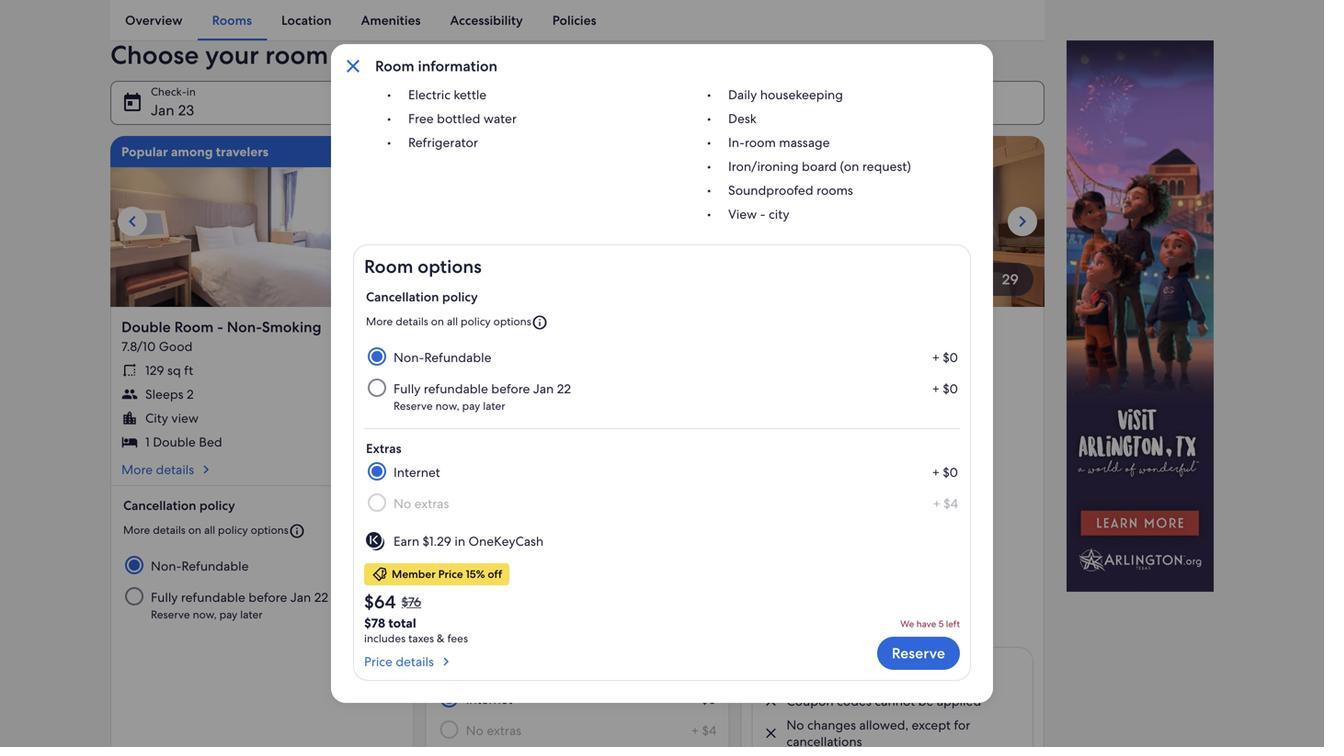 Task type: vqa. For each thing, say whether or not it's contained in the screenshot.
the leftmost Cosmopolitan
no



Task type: locate. For each thing, give the bounding box(es) containing it.
price details
[[364, 654, 434, 671]]

2 horizontal spatial down comforters, pillowtop beds, desk, blackout drapes image
[[741, 136, 1045, 307]]

policy left the with
[[461, 315, 491, 329]]

sleeps 2 up 1 double bed at the left bottom of page
[[145, 386, 194, 403]]

0 vertical spatial non-refundable
[[394, 350, 492, 366]]

now, inside + $0 reserve now, pay later
[[436, 399, 460, 414]]

2 horizontal spatial later
[[555, 626, 578, 641]]

jan inside dialog
[[533, 381, 554, 397]]

price details button
[[364, 647, 468, 671]]

cancellation down room options
[[366, 289, 439, 305]]

0 horizontal spatial no extras
[[394, 496, 449, 512]]

internet down the fees
[[466, 692, 513, 708]]

0 vertical spatial extras
[[415, 496, 449, 512]]

0 horizontal spatial view
[[596, 318, 630, 337]]

city
[[566, 318, 593, 337], [145, 410, 168, 427], [461, 428, 484, 445]]

1 vertical spatial sleeps 2 list item
[[437, 405, 719, 421]]

travelers down jan 23 button
[[216, 143, 269, 160]]

1 horizontal spatial pay
[[462, 399, 480, 414]]

more details on all policy options button up + $0 reserve now, pay later
[[366, 307, 959, 339]]

view for double room - non-smoking
[[171, 410, 199, 427]]

jan inside button
[[414, 101, 438, 120]]

smoking
[[262, 318, 322, 337], [437, 336, 496, 355]]

0 horizontal spatial 129 sq ft
[[145, 362, 193, 379]]

1 left the room,
[[678, 101, 683, 120]]

0 vertical spatial extras
[[366, 441, 402, 457]]

daily housekeeping list item
[[706, 86, 971, 103]]

1 down comforters, pillowtop beds, desk, blackout drapes image from the left
[[110, 136, 415, 307]]

1 horizontal spatial city view
[[461, 428, 514, 445]]

later
[[483, 399, 506, 414], [240, 608, 263, 622], [555, 626, 578, 641]]

0 horizontal spatial 2
[[187, 386, 194, 403]]

small image left cancellations
[[763, 726, 779, 742]]

0 horizontal spatial down comforters, pillowtop beds, desk, blackout drapes image
[[110, 136, 415, 307]]

1 horizontal spatial view
[[729, 206, 757, 223]]

29
[[1002, 270, 1019, 289]]

dialog containing room options
[[331, 0, 993, 704]]

1 vertical spatial refundable
[[181, 590, 245, 606]]

refundable up reserve now, pay later
[[497, 577, 564, 593]]

sleeps 2 for double room - non-smoking
[[145, 386, 194, 403]]

more down more details on the left
[[123, 523, 150, 538]]

extras inside dialog
[[366, 441, 402, 457]]

left
[[946, 619, 960, 631]]

1 up more details on the left
[[145, 434, 150, 451]]

non-
[[227, 318, 262, 337], [643, 318, 678, 337], [394, 350, 424, 366], [151, 558, 182, 575], [466, 577, 497, 593]]

0 vertical spatial view
[[729, 206, 757, 223]]

- inside double room with city view - non- smoking (high floor) 7.8/10 good
[[633, 318, 640, 337]]

0 vertical spatial all
[[447, 315, 458, 329]]

non-refundable up + $3 reserve now, pay later
[[151, 558, 249, 575]]

129 sq ft list item
[[121, 362, 404, 379], [437, 381, 719, 397]]

129 sq ft down the (high
[[461, 381, 509, 397]]

more down 26
[[366, 315, 393, 329]]

non-refundable down onekeycash
[[466, 577, 564, 593]]

0 horizontal spatial fully
[[151, 590, 178, 606]]

cancellation for + $3
[[123, 497, 196, 514]]

1 horizontal spatial 129 sq ft
[[461, 381, 509, 397]]

$1.29
[[423, 534, 452, 550]]

0 horizontal spatial sleeps 2 list item
[[121, 386, 404, 403]]

1 vertical spatial no extras
[[466, 723, 522, 740]]

more details on all policy options down room options
[[366, 315, 531, 329]]

reserve inside + $0 reserve now, pay later
[[394, 399, 433, 414]]

all down medium icon on the bottom left of page
[[204, 523, 215, 538]]

jan inside jan 23 button
[[151, 101, 175, 120]]

fully
[[394, 381, 421, 397], [151, 590, 178, 606]]

details down taxes on the bottom left of page
[[396, 654, 434, 671]]

1 horizontal spatial + $4
[[933, 496, 959, 512]]

dialog
[[331, 0, 993, 704]]

fully refundable before jan 22
[[394, 381, 571, 397], [151, 590, 328, 606]]

later for $3
[[240, 608, 263, 622]]

later inside + $0 reserve now, pay later
[[483, 399, 506, 414]]

2 vertical spatial city
[[461, 428, 484, 445]]

on down room options
[[431, 315, 444, 329]]

0 vertical spatial later
[[483, 399, 506, 414]]

choose your room
[[110, 38, 329, 72]]

2 down comforters, pillowtop beds, desk, blackout drapes image from the left
[[426, 136, 730, 307]]

show all 29 images for double room image
[[978, 271, 995, 288]]

sleeps for double room with city view - non- smoking (high floor)
[[461, 405, 499, 421]]

all down room options
[[447, 315, 458, 329]]

except
[[912, 717, 951, 734]]

0 horizontal spatial price
[[364, 654, 393, 671]]

pay for $0
[[462, 399, 480, 414]]

more details on all policy options button down more details button
[[123, 516, 402, 547]]

off
[[488, 568, 502, 582]]

2 horizontal spatial 2
[[730, 101, 738, 120]]

2
[[730, 101, 738, 120], [187, 386, 194, 403], [502, 405, 509, 421]]

0 vertical spatial 129 sq ft list item
[[121, 362, 404, 379]]

0 horizontal spatial extras
[[415, 496, 449, 512]]

earn $1.29 in onekeycash
[[394, 534, 544, 550]]

no
[[394, 496, 411, 512], [787, 717, 805, 734], [466, 723, 484, 740]]

1 horizontal spatial down comforters, pillowtop beds, desk, blackout drapes image
[[426, 136, 730, 307]]

city view list item
[[121, 410, 404, 427], [437, 428, 719, 445]]

1 vertical spatial good
[[474, 357, 508, 373]]

2 vertical spatial later
[[555, 626, 578, 641]]

more details on all policy options button for reserve now, pay later
[[366, 307, 959, 339]]

5
[[939, 619, 944, 631]]

1 vertical spatial 1
[[145, 434, 150, 451]]

with
[[532, 318, 562, 337]]

before inside dialog
[[491, 381, 530, 397]]

accessibility link
[[436, 0, 538, 40]]

medium image
[[198, 462, 214, 478]]

$3
[[388, 590, 402, 606]]

sleeps 2 list item
[[121, 386, 404, 403], [437, 405, 719, 421]]

internet inside dialog
[[394, 465, 440, 481]]

129 for double room - non-smoking
[[145, 362, 164, 379]]

policy down room options
[[442, 289, 478, 305]]

ft down double room - non-smoking 7.8/10 good
[[184, 362, 193, 379]]

1 inside button
[[678, 101, 683, 120]]

show all 26 images for double room - non-smoking image
[[348, 271, 365, 288]]

smoking inside double room - non-smoking 7.8/10 good
[[262, 318, 322, 337]]

0 vertical spatial sq
[[167, 362, 181, 379]]

small image
[[531, 315, 548, 331], [289, 523, 305, 540], [372, 567, 388, 583], [763, 694, 779, 710], [763, 726, 779, 742]]

2 right the room,
[[730, 101, 738, 120]]

double inside double room with city view - non- smoking (high floor) 7.8/10 good
[[437, 318, 486, 337]]

1 vertical spatial now,
[[193, 608, 217, 622]]

list containing electric kettle
[[386, 86, 651, 151]]

1 vertical spatial internet
[[466, 692, 513, 708]]

0 vertical spatial refundable
[[424, 381, 488, 397]]

1 horizontal spatial 1
[[678, 101, 683, 120]]

more details on all policy options button for + $3
[[123, 516, 402, 547]]

details down more details on the left
[[153, 523, 186, 538]]

2 down the (high
[[502, 405, 509, 421]]

0 horizontal spatial on
[[188, 523, 201, 538]]

2 horizontal spatial on
[[504, 542, 517, 556]]

fully inside dialog
[[394, 381, 421, 397]]

policy down medium icon on the bottom left of page
[[199, 497, 235, 514]]

1 horizontal spatial internet
[[466, 692, 513, 708]]

0 vertical spatial travelers
[[741, 101, 798, 120]]

1 horizontal spatial sleeps 2
[[461, 405, 509, 421]]

1 horizontal spatial view
[[487, 428, 514, 445]]

sleeps 2 list item up the 1 double bed list item
[[121, 386, 404, 403]]

option
[[790, 659, 829, 675]]

sq down double room with city view - non- smoking (high floor) 7.8/10 good
[[483, 381, 496, 397]]

daily housekeeping
[[729, 86, 843, 103]]

bed
[[199, 434, 222, 451]]

2 horizontal spatial -
[[760, 206, 766, 223]]

accessibility
[[450, 12, 523, 29]]

2 show next image image from the left
[[1012, 210, 1034, 233]]

2 horizontal spatial refundable
[[497, 577, 564, 593]]

1 for 1 double bed
[[145, 434, 150, 451]]

jan 24 button
[[374, 81, 626, 125]]

non-refundable
[[394, 350, 492, 366], [151, 558, 249, 575], [466, 577, 564, 593]]

ft for double room - non-smoking
[[184, 362, 193, 379]]

show previous image image down the soundproofed
[[752, 210, 774, 233]]

show previous image image down the popular
[[121, 210, 144, 233]]

rooms
[[212, 12, 252, 29]]

iron/ironing board (on request) list item
[[706, 158, 971, 175]]

show previous image image for down comforters, pillowtop beds, desk, blackout drapes image associated with double room - non-smoking
[[121, 210, 144, 233]]

jan left 24
[[414, 101, 438, 120]]

internet up earn
[[394, 465, 440, 481]]

cancellation down more details on the left
[[123, 497, 196, 514]]

7.8/10
[[121, 338, 156, 355], [437, 357, 471, 373]]

1 horizontal spatial on
[[431, 315, 444, 329]]

0 horizontal spatial no
[[394, 496, 411, 512]]

certain
[[855, 659, 896, 675]]

0 vertical spatial now,
[[436, 399, 460, 414]]

in-room massage list item
[[706, 134, 971, 151]]

down comforters, pillowtop beds, desk, blackout drapes image for double room with city view - non- smoking (high floor)
[[426, 136, 730, 307]]

0 vertical spatial 129 sq ft
[[145, 362, 193, 379]]

1 horizontal spatial city view list item
[[437, 428, 719, 445]]

small image for coupon codes cannot be applied
[[763, 694, 779, 710]]

view inside dialog
[[729, 206, 757, 223]]

0 vertical spatial 7.8/10
[[121, 338, 156, 355]]

no for extras
[[466, 723, 484, 740]]

pay inside + $0 reserve now, pay later
[[462, 399, 480, 414]]

now, inside + $3 reserve now, pay later
[[193, 608, 217, 622]]

more inside dialog
[[366, 315, 393, 329]]

double room with city view - non- smoking (high floor) 7.8/10 good
[[437, 318, 678, 373]]

policy right in
[[533, 542, 563, 556]]

2 show previous image image from the left
[[752, 210, 774, 233]]

129 sq ft down double room - non-smoking 7.8/10 good
[[145, 362, 193, 379]]

more up member price 15% off
[[438, 542, 465, 556]]

1 horizontal spatial price
[[438, 568, 463, 582]]

22 left $64
[[314, 590, 328, 606]]

1 horizontal spatial travelers
[[741, 101, 798, 120]]

request)
[[863, 158, 911, 175]]

refundable up + $3 reserve now, pay later
[[182, 558, 249, 575]]

0 vertical spatial on
[[431, 315, 444, 329]]

double inside double room - non-smoking 7.8/10 good
[[121, 318, 171, 337]]

0 vertical spatial sleeps 2
[[145, 386, 194, 403]]

price down includes
[[364, 654, 393, 671]]

ft down the (high
[[499, 381, 509, 397]]

0 vertical spatial before
[[491, 381, 530, 397]]

all inside dialog
[[447, 315, 458, 329]]

jan
[[151, 101, 175, 120], [414, 101, 438, 120], [533, 381, 554, 397], [291, 590, 311, 606]]

overview link
[[110, 0, 197, 40]]

floor)
[[541, 336, 580, 355]]

26 button
[[333, 263, 404, 296]]

location
[[281, 12, 332, 29]]

no inside no changes allowed, except for cancellations
[[787, 717, 805, 734]]

view
[[729, 206, 757, 223], [596, 318, 630, 337]]

more details on all policy options inside dialog
[[366, 315, 531, 329]]

1 vertical spatial cancellation
[[123, 497, 196, 514]]

view right floor)
[[596, 318, 630, 337]]

now, for $0
[[436, 399, 460, 414]]

0 horizontal spatial later
[[240, 608, 263, 622]]

2 for double room with city view - non- smoking (high floor)
[[502, 405, 509, 421]]

travelers
[[741, 101, 798, 120], [216, 143, 269, 160]]

extras for + $0
[[366, 441, 402, 457]]

non-refundable left the (high
[[394, 350, 492, 366]]

small image down "this"
[[763, 694, 779, 710]]

sleeps 2 list item down floor)
[[437, 405, 719, 421]]

1 horizontal spatial before
[[491, 381, 530, 397]]

on down medium icon on the bottom left of page
[[188, 523, 201, 538]]

codes
[[837, 694, 872, 710]]

2 horizontal spatial pay
[[535, 626, 553, 641]]

0 horizontal spatial $4
[[702, 723, 717, 740]]

includes
[[364, 632, 406, 646]]

medium image
[[438, 654, 454, 671]]

more for more details button
[[121, 462, 153, 478]]

travelers inside button
[[741, 101, 798, 120]]

small image for no changes allowed, except for cancellations
[[763, 726, 779, 742]]

0 horizontal spatial sleeps 2
[[145, 386, 194, 403]]

later for $0
[[483, 399, 506, 414]]

price left 15%
[[438, 568, 463, 582]]

sleeps for double room - non-smoking
[[145, 386, 184, 403]]

default theme image
[[364, 531, 386, 553]]

view - city list item
[[706, 206, 971, 223]]

0 horizontal spatial extras
[[366, 441, 402, 457]]

129 sq ft list item for double room with city view - non- smoking (high floor)
[[437, 381, 719, 397]]

allowed,
[[860, 717, 909, 734]]

more for more details on all policy options button corresponding to + $3
[[123, 523, 150, 538]]

1 horizontal spatial sq
[[483, 381, 496, 397]]

ft for double room with city view - non- smoking (high floor)
[[499, 381, 509, 397]]

1 horizontal spatial good
[[474, 357, 508, 373]]

2 for double room - non-smoking
[[187, 386, 194, 403]]

room up iron/ironing at the top
[[745, 134, 776, 151]]

1 horizontal spatial no extras
[[466, 723, 522, 740]]

0 vertical spatial fully
[[394, 381, 421, 397]]

1 vertical spatial extras
[[438, 668, 474, 684]]

$64 $76 $78 total includes taxes & fees
[[364, 591, 468, 646]]

city view
[[145, 410, 199, 427], [461, 428, 514, 445]]

non- inside dialog
[[394, 350, 424, 366]]

more
[[366, 315, 393, 329], [121, 462, 153, 478], [123, 523, 150, 538], [438, 542, 465, 556]]

0 horizontal spatial all
[[204, 523, 215, 538]]

2 up 1 double bed at the left bottom of page
[[187, 386, 194, 403]]

+ $0
[[932, 350, 959, 366], [932, 465, 959, 481], [376, 558, 402, 575], [691, 692, 717, 708]]

pay inside + $3 reserve now, pay later
[[219, 608, 238, 622]]

city view list item for double room - non-smoking
[[121, 410, 404, 427]]

details inside button
[[396, 654, 434, 671]]

refundable inside dialog
[[424, 350, 492, 366]]

non- inside double room with city view - non- smoking (high floor) 7.8/10 good
[[643, 318, 678, 337]]

cancellation policy
[[366, 289, 478, 305], [123, 497, 235, 514]]

policy
[[442, 289, 478, 305], [461, 315, 491, 329], [199, 497, 235, 514], [218, 523, 248, 538], [533, 542, 563, 556]]

on right in
[[504, 542, 517, 556]]

0 horizontal spatial city view
[[145, 410, 199, 427]]

room inside double room with city view - non- smoking (high floor) 7.8/10 good
[[490, 318, 529, 337]]

1 vertical spatial extras
[[487, 723, 522, 740]]

more details on all policy options down medium icon on the bottom left of page
[[123, 523, 289, 538]]

2 vertical spatial all
[[519, 542, 531, 556]]

all right in
[[519, 542, 531, 556]]

cancellation policy down room options
[[366, 289, 478, 305]]

no extras inside dialog
[[394, 496, 449, 512]]

1 horizontal spatial cancellation policy
[[366, 289, 478, 305]]

reserve
[[394, 399, 433, 414], [151, 608, 190, 622], [466, 626, 505, 641], [892, 644, 946, 664]]

this option has certain restrictions:
[[763, 659, 968, 675]]

view left city
[[729, 206, 757, 223]]

small image up the $3
[[372, 567, 388, 583]]

sleeps 2 down the (high
[[461, 405, 509, 421]]

amenities link
[[346, 0, 436, 40]]

before
[[491, 381, 530, 397], [249, 590, 287, 606]]

2 horizontal spatial now,
[[508, 626, 532, 641]]

cancellation policy inside dialog
[[366, 289, 478, 305]]

room
[[375, 57, 415, 76], [364, 255, 413, 279], [174, 318, 214, 337], [490, 318, 529, 337]]

cancellation inside dialog
[[366, 289, 439, 305]]

+ $4 inside dialog
[[933, 496, 959, 512]]

1 vertical spatial 129 sq ft list item
[[437, 381, 719, 397]]

coupon
[[787, 694, 834, 710]]

list
[[110, 0, 1045, 40], [386, 86, 651, 151], [706, 86, 971, 223], [121, 362, 404, 451], [437, 381, 719, 469], [763, 682, 1023, 748]]

more for reserve now, pay later more details on all policy options button
[[366, 315, 393, 329]]

more down 1 double bed at the left bottom of page
[[121, 462, 153, 478]]

travelers up in-room massage
[[741, 101, 798, 120]]

1 horizontal spatial sleeps 2 list item
[[437, 405, 719, 421]]

city view for double room - non-smoking
[[145, 410, 199, 427]]

ft
[[184, 362, 193, 379], [499, 381, 509, 397]]

sq down double room - non-smoking 7.8/10 good
[[167, 362, 181, 379]]

+ $4
[[933, 496, 959, 512], [692, 723, 717, 740]]

pay for $3
[[219, 608, 238, 622]]

options right onekeycash
[[566, 542, 604, 556]]

1 show previous image image from the left
[[121, 210, 144, 233]]

later inside + $3 reserve now, pay later
[[240, 608, 263, 622]]

small image up floor)
[[531, 315, 548, 331]]

1 vertical spatial 2
[[187, 386, 194, 403]]

$0 inside + $0 reserve now, pay later
[[943, 381, 959, 397]]

non-refundable inside dialog
[[394, 350, 492, 366]]

1 vertical spatial room
[[745, 134, 776, 151]]

show next image image left view - city
[[697, 210, 719, 233]]

0 vertical spatial pay
[[462, 399, 480, 414]]

show next image image up 29
[[1012, 210, 1034, 233]]

0 vertical spatial cancellation policy
[[366, 289, 478, 305]]

reserve now, pay later
[[466, 626, 578, 641]]

city inside double room with city view - non- smoking (high floor) 7.8/10 good
[[566, 318, 593, 337]]

cancellation policy down more details on the left
[[123, 497, 235, 514]]

129 sq ft list item down double room - non-smoking 7.8/10 good
[[121, 362, 404, 379]]

0 horizontal spatial -
[[217, 318, 223, 337]]

1 horizontal spatial show previous image image
[[752, 210, 774, 233]]

free bottled water
[[408, 110, 517, 127]]

show previous image image
[[121, 210, 144, 233], [752, 210, 774, 233]]

1 vertical spatial 7.8/10
[[437, 357, 471, 373]]

refundable left the (high
[[424, 350, 492, 366]]

0 horizontal spatial good
[[159, 338, 193, 355]]

0 vertical spatial city
[[566, 318, 593, 337]]

show next image image
[[697, 210, 719, 233], [1012, 210, 1034, 233]]

0 horizontal spatial before
[[249, 590, 287, 606]]

details
[[396, 315, 429, 329], [156, 462, 194, 478], [153, 523, 186, 538], [468, 542, 501, 556], [396, 654, 434, 671]]

now, for $3
[[193, 608, 217, 622]]

$0
[[943, 350, 959, 366], [943, 381, 959, 397], [943, 465, 959, 481], [386, 558, 402, 575], [702, 692, 717, 708]]

0 horizontal spatial now,
[[193, 608, 217, 622]]

22
[[557, 381, 571, 397], [314, 590, 328, 606]]

refrigerator list item
[[386, 134, 651, 151]]

22 down floor)
[[557, 381, 571, 397]]

2 horizontal spatial all
[[519, 542, 531, 556]]

down comforters, pillowtop beds, desk, blackout drapes image
[[110, 136, 415, 307], [426, 136, 730, 307], [741, 136, 1045, 307]]

0 vertical spatial + $4
[[933, 496, 959, 512]]

+
[[932, 350, 940, 366], [932, 381, 940, 397], [932, 465, 940, 481], [933, 496, 941, 512], [376, 558, 383, 575], [377, 590, 385, 606], [691, 692, 699, 708], [692, 723, 699, 740]]

129 sq ft for double room with city view - non- smoking (high floor)
[[461, 381, 509, 397]]

options up the (high
[[494, 315, 531, 329]]

0 vertical spatial price
[[438, 568, 463, 582]]

more details on all policy options up off
[[438, 542, 604, 556]]

jan down double room with city view - non- smoking (high floor) 7.8/10 good
[[533, 381, 554, 397]]

1 horizontal spatial $4
[[944, 496, 959, 512]]

0 vertical spatial sleeps 2 list item
[[121, 386, 404, 403]]

refundable
[[424, 350, 492, 366], [182, 558, 249, 575], [497, 577, 564, 593]]

+ inside + $3 reserve now, pay later
[[377, 590, 385, 606]]

1 vertical spatial view
[[487, 428, 514, 445]]

7.8/10 inside double room - non-smoking 7.8/10 good
[[121, 338, 156, 355]]

price inside button
[[364, 654, 393, 671]]

1 show next image image from the left
[[697, 210, 719, 233]]

jan left 23
[[151, 101, 175, 120]]

double for -
[[121, 318, 171, 337]]

your
[[205, 38, 259, 72]]

0 vertical spatial $4
[[944, 496, 959, 512]]

129 sq ft list item down floor)
[[437, 381, 719, 397]]

room down location
[[265, 38, 329, 72]]



Task type: describe. For each thing, give the bounding box(es) containing it.
jan left $64
[[291, 590, 311, 606]]

list containing overview
[[110, 0, 1045, 40]]

0 horizontal spatial fully refundable before jan 22
[[151, 590, 328, 606]]

good inside double room - non-smoking 7.8/10 good
[[159, 338, 193, 355]]

room inside dialog
[[745, 134, 776, 151]]

restrictions:
[[899, 659, 968, 675]]

changes
[[808, 717, 856, 734]]

kettle
[[454, 86, 487, 103]]

board
[[802, 158, 837, 175]]

non- inside double room - non-smoking 7.8/10 good
[[227, 318, 262, 337]]

jan 24
[[414, 101, 458, 120]]

city
[[769, 206, 790, 223]]

city for double room - non-smoking
[[145, 410, 168, 427]]

on for + $3
[[188, 523, 201, 538]]

+ $3 reserve now, pay later
[[151, 590, 402, 622]]

list containing coupon codes cannot be applied
[[763, 682, 1023, 748]]

this
[[763, 659, 786, 675]]

policies link
[[538, 0, 611, 40]]

in
[[455, 534, 466, 550]]

electric kettle
[[408, 86, 487, 103]]

3 down comforters, pillowtop beds, desk, blackout drapes image from the left
[[741, 136, 1045, 307]]

$76
[[402, 594, 421, 611]]

$4 inside dialog
[[944, 496, 959, 512]]

policy down more details button
[[218, 523, 248, 538]]

housekeeping
[[760, 86, 843, 103]]

more details
[[121, 462, 194, 478]]

7.8/10 inside double room with city view - non- smoking (high floor) 7.8/10 good
[[437, 357, 471, 373]]

popular among travelers
[[121, 143, 269, 160]]

city view for double room with city view - non- smoking (high floor)
[[461, 428, 514, 445]]

total
[[389, 615, 416, 632]]

small image for member price 15% off
[[372, 567, 388, 583]]

sq for double room - non-smoking
[[167, 362, 181, 379]]

city view list item for double room with city view - non- smoking (high floor)
[[437, 428, 719, 445]]

more details on all policy options for reserve now, pay later
[[366, 315, 531, 329]]

massage
[[779, 134, 830, 151]]

129 for double room with city view - non- smoking (high floor)
[[461, 381, 480, 397]]

1 vertical spatial non-refundable
[[151, 558, 249, 575]]

cancellations
[[787, 734, 862, 748]]

earn
[[394, 534, 420, 550]]

rooms link
[[197, 0, 267, 40]]

list containing daily housekeeping
[[706, 86, 971, 223]]

1 vertical spatial travelers
[[216, 143, 269, 160]]

soundproofed
[[729, 182, 814, 199]]

cancellation policy for reserve now, pay later
[[366, 289, 478, 305]]

1 vertical spatial 22
[[314, 590, 328, 606]]

soundproofed rooms
[[729, 182, 853, 199]]

more details button
[[121, 462, 404, 478]]

0 vertical spatial room
[[265, 38, 329, 72]]

choose
[[110, 38, 199, 72]]

2 vertical spatial non-refundable
[[466, 577, 564, 593]]

1 vertical spatial $4
[[702, 723, 717, 740]]

details down 1 double bed at the left bottom of page
[[156, 462, 194, 478]]

$64
[[364, 591, 396, 615]]

iron/ironing board (on request)
[[729, 158, 911, 175]]

cannot
[[875, 694, 915, 710]]

fully refundable before jan 22 inside dialog
[[394, 381, 571, 397]]

$76 button
[[400, 594, 424, 611]]

we have 5 left
[[901, 619, 960, 631]]

sleeps 2 list item for double room - non-smoking
[[121, 386, 404, 403]]

in-
[[729, 134, 745, 151]]

amenities
[[361, 12, 421, 29]]

no changes allowed, except for cancellations
[[787, 717, 971, 748]]

23
[[178, 101, 194, 120]]

options right 26
[[418, 255, 482, 279]]

electric
[[408, 86, 451, 103]]

jan 23
[[151, 101, 194, 120]]

+ inside + $0 reserve now, pay later
[[932, 381, 940, 397]]

information
[[418, 57, 498, 76]]

we
[[901, 619, 915, 631]]

free
[[408, 110, 434, 127]]

onekeycash
[[469, 534, 544, 550]]

rooms
[[817, 182, 853, 199]]

for
[[954, 717, 971, 734]]

1 vertical spatial + $4
[[692, 723, 717, 740]]

2 vertical spatial on
[[504, 542, 517, 556]]

on for reserve now, pay later
[[431, 315, 444, 329]]

close, go back to hotel details. image
[[342, 55, 364, 77]]

sleeps 2 list item for double room with city view - non- smoking (high floor)
[[437, 405, 719, 421]]

&
[[437, 632, 445, 646]]

sq for double room with city view - non- smoking (high floor)
[[483, 381, 496, 397]]

electric kettle list item
[[386, 86, 651, 103]]

1 horizontal spatial refundable
[[424, 381, 488, 397]]

down comforters, pillowtop beds, desk, blackout drapes image for double room - non-smoking
[[110, 136, 415, 307]]

popular
[[121, 143, 168, 160]]

applied
[[937, 694, 982, 710]]

fees
[[447, 632, 468, 646]]

26
[[372, 270, 389, 289]]

1 for 1 room, 2 travelers
[[678, 101, 683, 120]]

cancellation policy for + $3
[[123, 497, 235, 514]]

desk
[[729, 110, 757, 127]]

member price 15% off
[[392, 568, 502, 582]]

smoking inside double room with city view - non- smoking (high floor) 7.8/10 good
[[437, 336, 496, 355]]

taxes
[[409, 632, 434, 646]]

view inside double room with city view - non- smoking (high floor) 7.8/10 good
[[596, 318, 630, 337]]

reserve inside + $3 reserve now, pay later
[[151, 608, 190, 622]]

24
[[442, 101, 458, 120]]

1 horizontal spatial extras
[[487, 723, 522, 740]]

city for double room with city view - non- smoking (high floor)
[[461, 428, 484, 445]]

member
[[392, 568, 436, 582]]

more for more details on all policy options button on top of off
[[438, 542, 465, 556]]

view for double room with city view - non- smoking (high floor)
[[487, 428, 514, 445]]

details down room options
[[396, 315, 429, 329]]

water
[[484, 110, 517, 127]]

1 double bed list item
[[121, 434, 404, 451]]

more details on all policy options button up off
[[438, 534, 717, 566]]

cancellation for reserve now, pay later
[[366, 289, 439, 305]]

sleeps 2 for double room with city view - non- smoking (high floor)
[[461, 405, 509, 421]]

129 sq ft list item for double room - non-smoking
[[121, 362, 404, 379]]

view - city
[[729, 206, 790, 223]]

1 room, 2 travelers button
[[637, 81, 1045, 125]]

all for reserve now, pay later
[[447, 315, 458, 329]]

extras inside dialog
[[415, 496, 449, 512]]

room,
[[687, 101, 726, 120]]

details right in
[[468, 542, 501, 556]]

1 vertical spatial refundable
[[182, 558, 249, 575]]

29 button
[[964, 263, 1034, 296]]

in-room massage
[[729, 134, 830, 151]]

reserve link
[[877, 638, 960, 671]]

room information
[[375, 57, 498, 76]]

jan 23 button
[[110, 81, 363, 125]]

2 vertical spatial more details on all policy options
[[438, 542, 604, 556]]

extras for internet
[[438, 668, 474, 684]]

room inside double room - non-smoking 7.8/10 good
[[174, 318, 214, 337]]

small image down more details button
[[289, 523, 305, 540]]

good inside double room with city view - non- smoking (high floor) 7.8/10 good
[[474, 357, 508, 373]]

show previous image image for 1st down comforters, pillowtop beds, desk, blackout drapes image from right
[[752, 210, 774, 233]]

free bottled water list item
[[386, 110, 651, 127]]

2 inside button
[[730, 101, 738, 120]]

1 double bed
[[145, 434, 222, 451]]

22 inside dialog
[[557, 381, 571, 397]]

- inside double room - non-smoking 7.8/10 good
[[217, 318, 223, 337]]

room options
[[364, 255, 482, 279]]

iron/ironing
[[729, 158, 799, 175]]

2 vertical spatial pay
[[535, 626, 553, 641]]

129 sq ft for double room - non-smoking
[[145, 362, 193, 379]]

no inside dialog
[[394, 496, 411, 512]]

has
[[832, 659, 852, 675]]

desk list item
[[706, 110, 971, 127]]

$78
[[364, 615, 386, 632]]

policies
[[553, 12, 597, 29]]

more details on all policy options for + $3
[[123, 523, 289, 538]]

options down more details button
[[251, 523, 289, 538]]

double room - non-smoking 7.8/10 good
[[121, 318, 322, 355]]

(high
[[500, 336, 537, 355]]

no for this option has certain restrictions:
[[787, 717, 805, 734]]

+ $0 reserve now, pay later
[[394, 381, 959, 414]]

(on
[[840, 158, 860, 175]]

refrigerator
[[408, 134, 478, 151]]

have
[[917, 619, 937, 631]]

all for + $3
[[204, 523, 215, 538]]

double for with
[[437, 318, 486, 337]]

2 vertical spatial refundable
[[497, 577, 564, 593]]

location link
[[267, 0, 346, 40]]

coupon codes cannot be applied
[[787, 694, 982, 710]]

soundproofed rooms list item
[[706, 182, 971, 199]]



